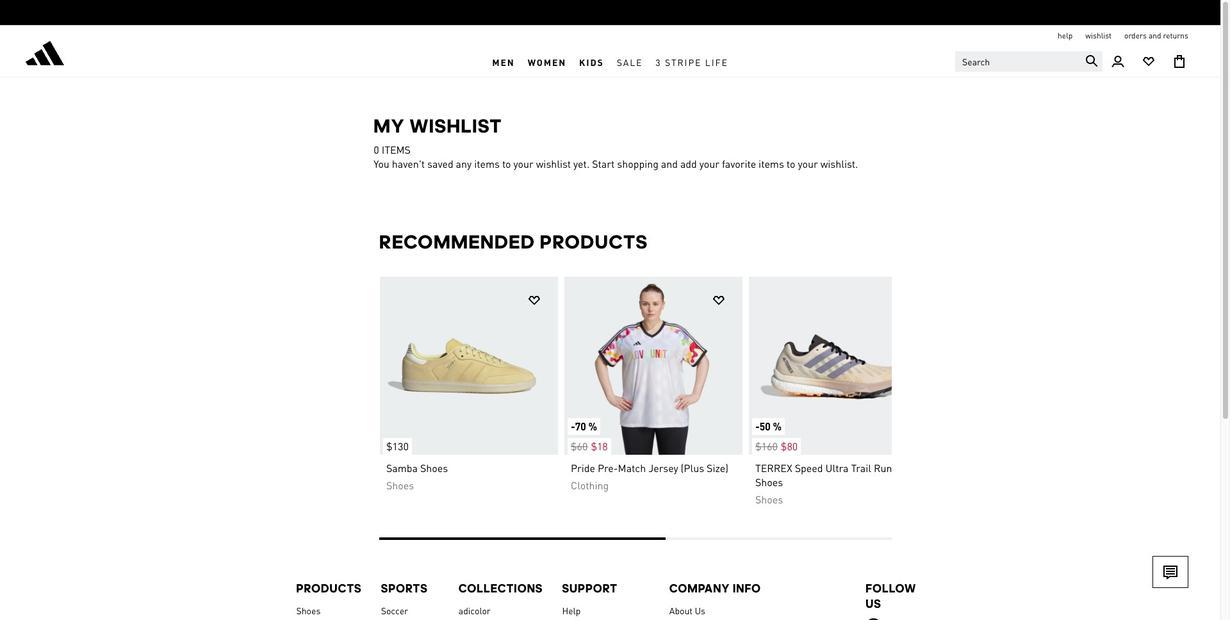 Task type: locate. For each thing, give the bounding box(es) containing it.
0 horizontal spatial wishlist
[[536, 157, 571, 170]]

clothing
[[571, 479, 609, 492]]

list
[[379, 276, 928, 517]]

%
[[589, 420, 597, 433], [773, 420, 782, 433]]

adicolor link
[[459, 603, 543, 618]]

1 vertical spatial products
[[296, 582, 362, 595]]

$130 link
[[380, 277, 558, 455]]

$60
[[571, 440, 588, 453]]

2 - from the left
[[756, 420, 760, 433]]

2 items from the left
[[759, 157, 784, 170]]

men link
[[486, 47, 521, 77]]

collections
[[459, 582, 543, 595]]

list containing -70 %
[[379, 276, 928, 517]]

wishlist right the help
[[1086, 31, 1112, 40]]

life
[[705, 56, 729, 68]]

0 horizontal spatial items
[[474, 157, 500, 170]]

1 vertical spatial wishlist
[[536, 157, 571, 170]]

3 your from the left
[[798, 157, 818, 170]]

70
[[575, 420, 586, 433]]

kids link
[[573, 47, 611, 77]]

arrow right long button
[[860, 348, 892, 380]]

items
[[474, 157, 500, 170], [759, 157, 784, 170]]

scrollbar
[[379, 538, 892, 543]]

1 vertical spatial and
[[661, 157, 678, 170]]

0 horizontal spatial and
[[661, 157, 678, 170]]

1 % from the left
[[589, 420, 597, 433]]

items right favorite
[[759, 157, 784, 170]]

returns
[[1164, 31, 1189, 40]]

orders and returns link
[[1125, 31, 1189, 41]]

samba
[[386, 461, 418, 475]]

your
[[514, 157, 534, 170], [700, 157, 720, 170], [798, 157, 818, 170]]

terrex
[[756, 461, 793, 475]]

yet.
[[574, 157, 590, 170]]

about us
[[670, 605, 706, 617]]

info
[[733, 582, 761, 595]]

- inside -70 % $60 $18
[[571, 420, 575, 433]]

1 horizontal spatial %
[[773, 420, 782, 433]]

1 - from the left
[[571, 420, 575, 433]]

wishlist
[[1086, 31, 1112, 40], [536, 157, 571, 170]]

1 horizontal spatial items
[[759, 157, 784, 170]]

-
[[571, 420, 575, 433], [756, 420, 760, 433]]

2 horizontal spatial your
[[798, 157, 818, 170]]

2 % from the left
[[773, 420, 782, 433]]

shopping
[[617, 157, 659, 170]]

1 horizontal spatial to
[[787, 157, 796, 170]]

- for 50
[[756, 420, 760, 433]]

items right any
[[474, 157, 500, 170]]

% inside the -50 % $160 $80
[[773, 420, 782, 433]]

samba shoes image
[[380, 277, 558, 455]]

2 your from the left
[[700, 157, 720, 170]]

to right any
[[502, 157, 511, 170]]

shoes
[[420, 461, 448, 475], [756, 476, 783, 489], [386, 479, 414, 492], [756, 493, 783, 506], [296, 605, 321, 617]]

and right orders
[[1149, 31, 1162, 40]]

size)
[[707, 461, 729, 475]]

% for -50 %
[[773, 420, 782, 433]]

to left wishlist.
[[787, 157, 796, 170]]

arrow left long image
[[388, 357, 403, 372]]

- up "$60"
[[571, 420, 575, 433]]

-70 % $60 $18
[[571, 420, 608, 453]]

wishlist left yet.
[[536, 157, 571, 170]]

wishlist inside my wishlist 0 items you haven't saved any items to your wishlist yet. start shopping and add your favorite items to your wishlist.
[[536, 157, 571, 170]]

pride
[[571, 461, 595, 475]]

0 horizontal spatial %
[[589, 420, 597, 433]]

your left yet.
[[514, 157, 534, 170]]

3 stripe life link
[[649, 47, 735, 77]]

% right 70
[[589, 420, 597, 433]]

- up $160
[[756, 420, 760, 433]]

and left add on the top right
[[661, 157, 678, 170]]

1 horizontal spatial wishlist
[[1086, 31, 1112, 40]]

help link
[[1058, 31, 1073, 41]]

0 horizontal spatial to
[[502, 157, 511, 170]]

arrow right long image
[[869, 357, 884, 372]]

your right add on the top right
[[700, 157, 720, 170]]

products
[[540, 231, 648, 253], [296, 582, 362, 595]]

support
[[562, 582, 618, 595]]

% inside -70 % $60 $18
[[589, 420, 597, 433]]

and
[[1149, 31, 1162, 40], [661, 157, 678, 170]]

your left wishlist.
[[798, 157, 818, 170]]

0 horizontal spatial your
[[514, 157, 534, 170]]

1 horizontal spatial your
[[700, 157, 720, 170]]

to
[[502, 157, 511, 170], [787, 157, 796, 170]]

0 vertical spatial products
[[540, 231, 648, 253]]

1 horizontal spatial products
[[540, 231, 648, 253]]

0
[[374, 143, 379, 156]]

my wishlist 0 items you haven't saved any items to your wishlist yet. start shopping and add your favorite items to your wishlist.
[[374, 115, 858, 170]]

you
[[374, 157, 390, 170]]

% right 50
[[773, 420, 782, 433]]

help
[[1058, 31, 1073, 40]]

items
[[382, 143, 411, 156]]

pride pre-match jersey (plus size) image
[[565, 277, 743, 455]]

arrow left long button
[[379, 348, 411, 380]]

- inside the -50 % $160 $80
[[756, 420, 760, 433]]

1 horizontal spatial and
[[1149, 31, 1162, 40]]

0 horizontal spatial -
[[571, 420, 575, 433]]

3
[[656, 56, 662, 68]]

1 horizontal spatial -
[[756, 420, 760, 433]]

us
[[866, 597, 882, 611]]

sale
[[617, 56, 643, 68]]

men
[[492, 56, 515, 68]]

0 vertical spatial wishlist
[[1086, 31, 1112, 40]]

0 horizontal spatial products
[[296, 582, 362, 595]]



Task type: describe. For each thing, give the bounding box(es) containing it.
1 to from the left
[[502, 157, 511, 170]]

% for -70 %
[[589, 420, 597, 433]]

stripe
[[665, 56, 702, 68]]

3 stripe life
[[656, 56, 729, 68]]

-50 % $160 $80
[[756, 420, 798, 453]]

wishlist.
[[821, 157, 858, 170]]

women link
[[521, 47, 573, 77]]

follow
[[866, 582, 917, 595]]

50
[[760, 420, 771, 433]]

jersey
[[649, 461, 678, 475]]

company
[[670, 582, 730, 595]]

ultra
[[826, 461, 849, 475]]

about us link
[[670, 603, 847, 618]]

and inside my wishlist 0 items you haven't saved any items to your wishlist yet. start shopping and add your favorite items to your wishlist.
[[661, 157, 678, 170]]

orders
[[1125, 31, 1147, 40]]

soccer
[[381, 605, 408, 617]]

follow us
[[866, 582, 917, 611]]

start
[[592, 157, 615, 170]]

haven't
[[392, 157, 425, 170]]

$130
[[386, 440, 409, 453]]

recommended
[[379, 231, 535, 253]]

(plus
[[681, 461, 704, 475]]

kids
[[579, 56, 604, 68]]

1 your from the left
[[514, 157, 534, 170]]

any
[[456, 157, 472, 170]]

sale link
[[611, 47, 649, 77]]

wishlist
[[410, 115, 502, 137]]

orders and returns
[[1125, 31, 1189, 40]]

us
[[695, 605, 706, 617]]

main navigation element
[[292, 47, 929, 77]]

add
[[681, 157, 697, 170]]

$160
[[756, 440, 778, 453]]

1 items from the left
[[474, 157, 500, 170]]

favorite
[[722, 157, 756, 170]]

sports
[[381, 582, 428, 595]]

shoes link
[[296, 603, 362, 618]]

terrex speed ultra trail running shoes shoes
[[756, 461, 912, 506]]

- for 70
[[571, 420, 575, 433]]

wishlist link
[[1086, 31, 1112, 41]]

company info
[[670, 582, 761, 595]]

saved
[[428, 157, 454, 170]]

2 to from the left
[[787, 157, 796, 170]]

Search field
[[956, 51, 1103, 72]]

samba shoes shoes
[[386, 461, 448, 492]]

$18
[[591, 440, 608, 453]]

pride pre-match jersey (plus size) clothing
[[571, 461, 729, 492]]

about
[[670, 605, 693, 617]]

match
[[618, 461, 646, 475]]

speed
[[795, 461, 823, 475]]

trail
[[851, 461, 872, 475]]

pre-
[[598, 461, 618, 475]]

help link
[[562, 603, 650, 618]]

terrex speed ultra trail running shoes image
[[749, 277, 927, 455]]

soccer link
[[381, 603, 440, 618]]

running
[[874, 461, 912, 475]]

0 vertical spatial and
[[1149, 31, 1162, 40]]

adicolor
[[459, 605, 491, 617]]

women
[[528, 56, 567, 68]]

help
[[562, 605, 581, 617]]

my
[[374, 115, 405, 137]]

$80
[[781, 440, 798, 453]]

recommended products
[[379, 231, 648, 253]]



Task type: vqa. For each thing, say whether or not it's contained in the screenshot.
bottom wishlist
yes



